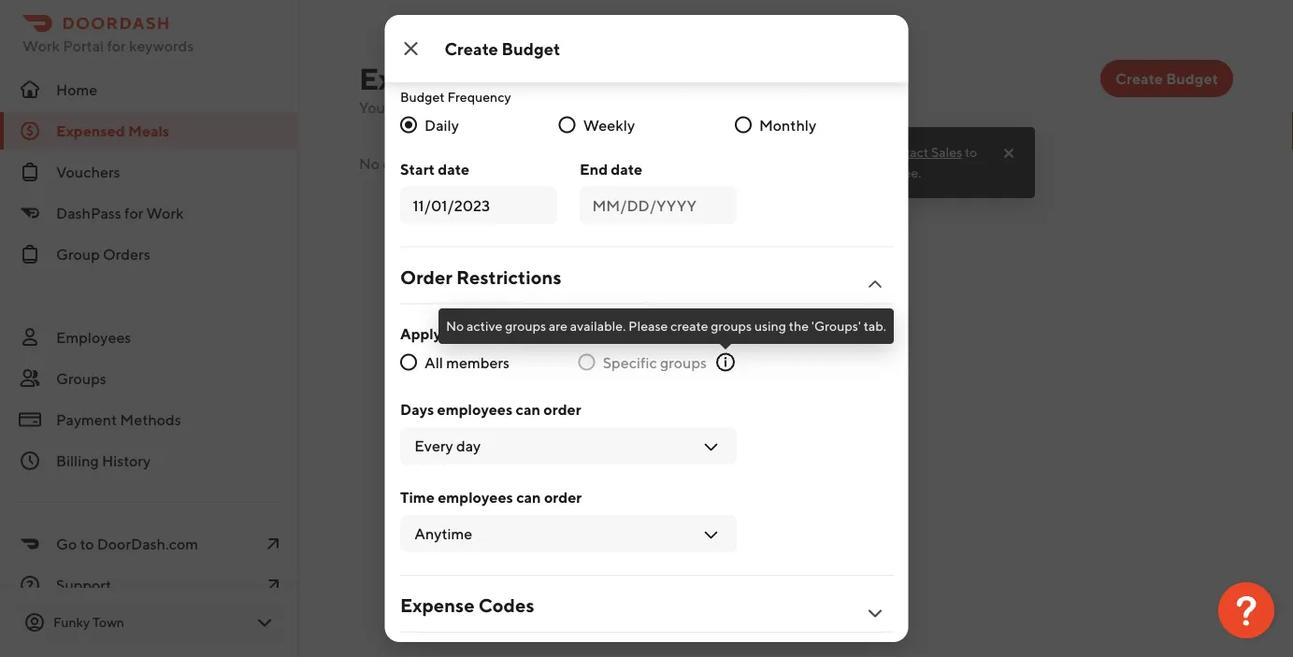 Task type: locate. For each thing, give the bounding box(es) containing it.
vouchers
[[56, 163, 120, 181]]

0 vertical spatial no
[[359, 154, 380, 172]]

no for no active groups are available. please create groups using the 'groups' tab.
[[446, 318, 464, 334]]

no left start
[[359, 154, 380, 172]]

groups left "are"
[[505, 318, 546, 334]]

0 horizontal spatial no
[[359, 154, 380, 172]]

groups left using
[[711, 318, 752, 334]]

for right portal
[[107, 37, 126, 55]]

date for start date
[[438, 160, 469, 178]]

no order budget has been added.
[[359, 154, 586, 172]]

1 vertical spatial create
[[1116, 70, 1163, 87]]

0 vertical spatial meals
[[499, 61, 580, 96]]

0 horizontal spatial date
[[438, 160, 469, 178]]

create
[[671, 318, 708, 334]]

0 vertical spatial create
[[445, 38, 498, 58]]

Monthly radio
[[735, 116, 751, 133]]

for up orders
[[124, 204, 143, 222]]

Start date text field
[[412, 194, 544, 217]]

0 vertical spatial employees
[[437, 401, 512, 419]]

employees right 'time'
[[437, 489, 513, 506]]

no for no order budget has been added.
[[359, 154, 380, 172]]

date right end
[[611, 160, 642, 178]]

1
[[463, 99, 468, 116]]

group
[[56, 246, 100, 263]]

employees
[[56, 329, 131, 347]]

expensed up created
[[359, 61, 493, 96]]

meals
[[708, 99, 748, 116]]

create inside create budget button
[[1116, 70, 1163, 87]]

you've
[[359, 99, 404, 116]]

expensed meals up vouchers
[[56, 122, 169, 140]]

order for days employees can order
[[543, 401, 581, 419]]

1 horizontal spatial expensed meals
[[359, 61, 580, 96]]

expensed meals up 1
[[359, 61, 580, 96]]

2 vertical spatial order
[[544, 489, 582, 506]]

tooltip
[[684, 122, 1035, 198]]

payment methods link
[[0, 401, 299, 439]]

1 horizontal spatial meals
[[499, 61, 580, 96]]

groups
[[505, 318, 546, 334], [711, 318, 752, 334], [660, 354, 707, 371]]

1 of from the left
[[497, 99, 511, 116]]

budget
[[400, 10, 444, 26], [502, 38, 561, 58], [1167, 70, 1219, 87], [400, 89, 444, 104]]

orders
[[103, 246, 150, 263]]

expense codes-open section button image
[[864, 602, 886, 625]]

portal
[[63, 37, 104, 55]]

methods
[[120, 411, 181, 429]]

budget down daily at the top left of the page
[[422, 154, 472, 172]]

work down vouchers link
[[146, 204, 184, 222]]

2 vertical spatial for
[[124, 204, 143, 222]]

meals down the home link
[[128, 122, 169, 140]]

for
[[107, 37, 126, 55], [876, 165, 892, 181], [124, 204, 143, 222]]

2 date from the left
[[611, 160, 642, 178]]

order for time employees can order
[[544, 489, 582, 506]]

of right 10
[[534, 99, 547, 116]]

your
[[550, 99, 581, 116]]

daily
[[424, 116, 459, 134]]

0 horizontal spatial expensed meals
[[56, 122, 169, 140]]

time employees can order
[[400, 489, 582, 506]]

no inside tooltip
[[446, 318, 464, 334]]

for right plan
[[876, 165, 892, 181]]

end
[[579, 160, 608, 178]]

home link
[[0, 71, 299, 109]]

to right go
[[80, 535, 94, 553]]

create budget button
[[1101, 60, 1234, 97]]

vouchers link
[[0, 153, 299, 191]]

contact sales link
[[883, 143, 963, 162]]

open resource center image
[[1219, 583, 1275, 639]]

1 horizontal spatial date
[[611, 160, 642, 178]]

expensed
[[359, 61, 493, 96], [56, 122, 125, 140]]

1 vertical spatial expensed
[[56, 122, 125, 140]]

1 vertical spatial budget
[[444, 325, 495, 342]]

0 vertical spatial expensed
[[359, 61, 493, 96]]

1 horizontal spatial no
[[446, 318, 464, 334]]

of left 10
[[497, 99, 511, 116]]

0 horizontal spatial of
[[497, 99, 511, 116]]

work
[[22, 37, 60, 55], [146, 204, 184, 222]]

create
[[445, 38, 498, 58], [1116, 70, 1163, 87]]

meals
[[499, 61, 580, 96], [128, 122, 169, 140]]

to
[[965, 145, 978, 160], [751, 165, 764, 181], [498, 325, 513, 342], [80, 535, 94, 553]]

End date text field
[[592, 194, 724, 217]]

None button
[[557, 35, 737, 65]]

1 vertical spatial for
[[876, 165, 892, 181]]

1 vertical spatial create budget
[[1116, 70, 1219, 87]]

group orders
[[56, 246, 150, 263]]

you've created 1 out of 10 of your allotted expensed meals and vouchers.
[[359, 99, 845, 116]]

no left active
[[446, 318, 464, 334]]

close tooltip image
[[1002, 146, 1017, 161]]

budget frequency
[[400, 89, 511, 104]]

out
[[471, 99, 494, 116]]

type
[[447, 10, 474, 26]]

dialog
[[385, 0, 909, 643]]

0 vertical spatial can
[[515, 401, 540, 419]]

date
[[438, 160, 469, 178], [611, 160, 642, 178]]

1 horizontal spatial of
[[534, 99, 547, 116]]

0 horizontal spatial create
[[445, 38, 498, 58]]

0 horizontal spatial work
[[22, 37, 60, 55]]

meals up 10
[[499, 61, 580, 96]]

budget
[[422, 154, 472, 172], [444, 325, 495, 342]]

free.
[[895, 165, 922, 181]]

no active groups are available. please create groups using the 'groups' tab.
[[446, 318, 887, 334]]

0 horizontal spatial create budget
[[445, 38, 561, 58]]

1 date from the left
[[438, 160, 469, 178]]

has
[[475, 154, 498, 172]]

plan
[[847, 165, 873, 181]]

expensed up vouchers
[[56, 122, 125, 140]]

1 vertical spatial meals
[[128, 122, 169, 140]]

payment
[[56, 411, 117, 429]]

budget up 'all members'
[[444, 325, 495, 342]]

groups
[[56, 370, 106, 388]]

2 employees from the top
[[437, 489, 513, 506]]

1 employees from the top
[[437, 401, 512, 419]]

the
[[789, 318, 809, 334]]

using
[[755, 318, 787, 334]]

1 horizontal spatial create budget
[[1116, 70, 1219, 87]]

can
[[515, 401, 540, 419], [516, 489, 541, 506]]

1 vertical spatial employees
[[437, 489, 513, 506]]

Daily radio
[[400, 116, 417, 133]]

been
[[501, 154, 536, 172]]

order
[[383, 154, 419, 172], [543, 401, 581, 419], [544, 489, 582, 506]]

time
[[400, 489, 434, 506]]

2 can from the top
[[516, 489, 541, 506]]

members
[[446, 354, 509, 371]]

billing
[[56, 452, 99, 470]]

support
[[56, 577, 111, 594]]

1 horizontal spatial work
[[146, 204, 184, 222]]

employees down members
[[437, 401, 512, 419]]

codes
[[478, 595, 534, 617]]

0 horizontal spatial expensed
[[56, 122, 125, 140]]

employees for days
[[437, 401, 512, 419]]

groups link
[[0, 360, 299, 398]]

1 can from the top
[[515, 401, 540, 419]]

employees
[[437, 401, 512, 419], [437, 489, 513, 506]]

sales
[[932, 145, 963, 160]]

tab.
[[864, 318, 887, 334]]

1 horizontal spatial expensed
[[359, 61, 493, 96]]

dialog containing order restrictions
[[385, 0, 909, 643]]

budget type option group
[[400, 35, 737, 65]]

Specific groups radio
[[578, 354, 595, 371]]

1 horizontal spatial create
[[1116, 70, 1163, 87]]

groups down create
[[660, 354, 707, 371]]

work left portal
[[22, 37, 60, 55]]

0 vertical spatial expensed meals
[[359, 61, 580, 96]]

of
[[497, 99, 511, 116], [534, 99, 547, 116]]

start date
[[400, 160, 469, 178]]

dashpass for work link
[[0, 195, 299, 232]]

create budget
[[445, 38, 561, 58], [1116, 70, 1219, 87]]

1 horizontal spatial groups
[[660, 354, 707, 371]]

date left has
[[438, 160, 469, 178]]

1 vertical spatial no
[[446, 318, 464, 334]]

apply budget to
[[400, 325, 513, 342]]

1 vertical spatial work
[[146, 204, 184, 222]]

available.
[[570, 318, 626, 334]]

1 vertical spatial can
[[516, 489, 541, 506]]

0 vertical spatial for
[[107, 37, 126, 55]]

1 vertical spatial order
[[543, 401, 581, 419]]



Task type: vqa. For each thing, say whether or not it's contained in the screenshot.
Homemade within the button
no



Task type: describe. For each thing, give the bounding box(es) containing it.
expensed
[[640, 99, 705, 116]]

end date
[[579, 160, 642, 178]]

0 vertical spatial budget
[[422, 154, 472, 172]]

to up members
[[498, 325, 513, 342]]

close create budget image
[[400, 37, 422, 60]]

are
[[549, 318, 568, 334]]

work portal for keywords
[[22, 37, 194, 55]]

created
[[407, 99, 460, 116]]

work inside "dashpass for work" link
[[146, 204, 184, 222]]

Recurring button
[[400, 35, 568, 65]]

for inside to upgrade to an enterprise plan for free.
[[876, 165, 892, 181]]

weekly
[[583, 116, 635, 134]]

to upgrade to an enterprise plan for free.
[[699, 145, 978, 181]]

active
[[467, 318, 503, 334]]

employees link
[[0, 319, 299, 356]]

order restrictions
[[400, 266, 561, 288]]

go to doordash.com link
[[0, 526, 299, 563]]

All members radio
[[400, 354, 417, 371]]

no active groups are available. please create groups using the 'groups' tab. tooltip
[[439, 309, 894, 350]]

keywords
[[129, 37, 194, 55]]

budget inside dialog
[[444, 325, 495, 342]]

support link
[[0, 567, 299, 604]]

doordash.com
[[97, 535, 198, 553]]

'groups'
[[812, 318, 861, 334]]

please
[[629, 318, 668, 334]]

added.
[[539, 154, 586, 172]]

create inside dialog
[[445, 38, 498, 58]]

order
[[400, 266, 452, 288]]

restrictions
[[456, 266, 561, 288]]

0 vertical spatial work
[[22, 37, 60, 55]]

2 horizontal spatial groups
[[711, 318, 752, 334]]

can for time employees can order
[[516, 489, 541, 506]]

expense
[[400, 595, 474, 617]]

billing history
[[56, 452, 151, 470]]

create budget inside button
[[1116, 70, 1219, 87]]

budget inside button
[[1167, 70, 1219, 87]]

group orders link
[[0, 236, 299, 273]]

billing history link
[[0, 442, 299, 480]]

days
[[400, 401, 434, 419]]

groups inside dialog
[[660, 354, 707, 371]]

expensed meals link
[[0, 112, 299, 150]]

specific
[[602, 354, 657, 371]]

budget type
[[400, 10, 474, 26]]

employees for time
[[437, 489, 513, 506]]

Weekly radio
[[559, 116, 575, 133]]

1 vertical spatial expensed meals
[[56, 122, 169, 140]]

recurring
[[454, 42, 514, 58]]

to left an
[[751, 165, 764, 181]]

go
[[56, 535, 77, 553]]

upgrade
[[699, 165, 749, 181]]

and
[[751, 99, 777, 116]]

tooltip containing to upgrade to an enterprise plan for free.
[[684, 122, 1035, 198]]

history
[[102, 452, 151, 470]]

contact
[[883, 145, 929, 160]]

apply
[[400, 325, 441, 342]]

expense codes
[[400, 595, 534, 617]]

frequency
[[447, 89, 511, 104]]

close section button image
[[864, 274, 886, 296]]

home
[[56, 81, 98, 99]]

all
[[424, 354, 443, 371]]

an
[[766, 165, 781, 181]]

dashpass
[[56, 204, 121, 222]]

10
[[514, 99, 531, 116]]

monthly
[[759, 116, 816, 134]]

specific groups
[[602, 354, 707, 371]]

go to doordash.com
[[56, 535, 198, 553]]

0 vertical spatial order
[[383, 154, 419, 172]]

vouchers.
[[780, 99, 845, 116]]

0 horizontal spatial meals
[[128, 122, 169, 140]]

expensed inside expensed meals link
[[56, 122, 125, 140]]

dashpass for work
[[56, 204, 184, 222]]

2 of from the left
[[534, 99, 547, 116]]

days employees can order
[[400, 401, 581, 419]]

can for days employees can order
[[515, 401, 540, 419]]

enterprise
[[783, 165, 845, 181]]

0 horizontal spatial groups
[[505, 318, 546, 334]]

allotted
[[584, 99, 637, 116]]

start
[[400, 160, 435, 178]]

date for end date
[[611, 160, 642, 178]]

to right 'sales'
[[965, 145, 978, 160]]

payment methods
[[56, 411, 181, 429]]

0 vertical spatial create budget
[[445, 38, 561, 58]]

all members
[[424, 354, 509, 371]]

contact sales
[[883, 145, 963, 160]]



